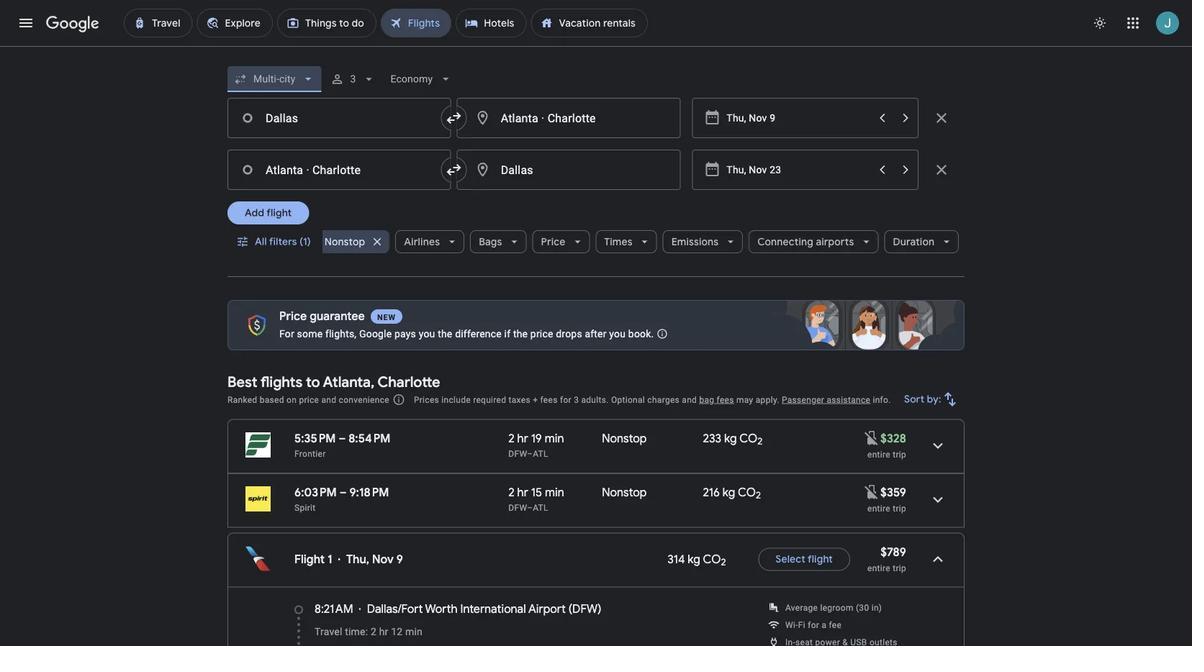 Task type: locate. For each thing, give the bounding box(es) containing it.
0 vertical spatial entire
[[868, 450, 891, 460]]

flight right add
[[267, 207, 292, 220]]

1 vertical spatial trip
[[893, 504, 907, 514]]

total duration 2 hr 15 min. element
[[509, 485, 602, 502]]

1 vertical spatial price
[[299, 395, 319, 405]]

1 vertical spatial hr
[[517, 485, 528, 500]]

0 horizontal spatial price
[[299, 395, 319, 405]]

Arrival time: 8:54 PM. text field
[[349, 431, 391, 446]]

price for price
[[541, 235, 565, 248]]

taxes
[[509, 395, 531, 405]]

2 entire from the top
[[868, 504, 891, 514]]

the right if
[[513, 328, 528, 340]]

atl down 15
[[533, 503, 549, 513]]

0 horizontal spatial for
[[560, 395, 572, 405]]

2 vertical spatial kg
[[688, 552, 701, 567]]

spirit
[[295, 503, 316, 513]]

0 vertical spatial this price for this flight doesn't include overhead bin access. if you need a carry-on bag, use the bags filter to update prices. image
[[863, 430, 881, 447]]

1 vertical spatial for
[[808, 620, 820, 630]]

1 departure text field from the top
[[727, 99, 870, 138]]

dfw down total duration 2 hr 15 min. element
[[509, 503, 527, 513]]

2 left 15
[[509, 485, 515, 500]]

0 vertical spatial min
[[545, 431, 564, 446]]

fi
[[798, 620, 806, 630]]

2 down apply.
[[758, 436, 763, 448]]

hr left 15
[[517, 485, 528, 500]]

0 vertical spatial atlanta · charlotte
[[501, 111, 596, 125]]

book.
[[629, 328, 654, 340]]

min right 15
[[545, 485, 564, 500]]

passenger
[[782, 395, 825, 405]]

5:35 pm
[[295, 431, 336, 446]]

emissions
[[671, 235, 718, 248]]

co inside 216 kg co 2
[[738, 485, 756, 500]]

1 entire trip from the top
[[868, 450, 907, 460]]

– left arrival time: 9:18 pm. text field
[[340, 485, 347, 500]]

pays
[[395, 328, 416, 340]]

min inside 2 hr 19 min dfw – atl
[[545, 431, 564, 446]]

0 vertical spatial co
[[740, 431, 758, 446]]

min inside the 2 hr 15 min dfw – atl
[[545, 485, 564, 500]]

2 inside 314 kg co 2
[[721, 557, 726, 569]]

swap origin and destination. image
[[445, 109, 463, 127], [445, 161, 463, 179]]

1 this price for this flight doesn't include overhead bin access. if you need a carry-on bag, use the bags filter to update prices. image from the top
[[863, 430, 881, 447]]

duration
[[893, 235, 934, 248]]

kg
[[724, 431, 737, 446], [723, 485, 736, 500], [688, 552, 701, 567]]

if
[[504, 328, 511, 340]]

2 right time:
[[371, 626, 377, 638]]

flight
[[267, 207, 292, 220], [808, 553, 833, 566]]

none search field containing atlanta
[[228, 62, 965, 277]]

New feature text field
[[371, 310, 402, 324]]

0 vertical spatial flight
[[267, 207, 292, 220]]

price
[[531, 328, 553, 340], [299, 395, 319, 405]]

0 horizontal spatial you
[[419, 328, 435, 340]]

15
[[531, 485, 542, 500]]

1 horizontal spatial the
[[513, 328, 528, 340]]

you right pays
[[419, 328, 435, 340]]

0 vertical spatial atl
[[533, 449, 549, 459]]

fees right bag
[[717, 395, 734, 405]]

– right 5:35 pm
[[339, 431, 346, 446]]

1 vertical spatial atlanta
[[266, 163, 303, 177]]

flight inside button
[[267, 207, 292, 220]]

1 vertical spatial entire
[[868, 504, 891, 514]]

entire down $328
[[868, 450, 891, 460]]

sort
[[905, 393, 925, 406]]

leaves dallas/fort worth international airport at 5:35 pm on thursday, november 9 and arrives at hartsfield-jackson atlanta international airport at 8:54 pm on thursday, november 9. element
[[295, 431, 391, 446]]

hr left 12
[[379, 626, 388, 638]]

entire trip for $328
[[868, 450, 907, 460]]

2 nonstop flight. element from the top
[[602, 485, 647, 502]]

sort by: button
[[899, 382, 965, 417]]

airlines button
[[395, 225, 464, 259]]

apply.
[[756, 395, 780, 405]]

0 vertical spatial dfw
[[509, 449, 527, 459]]

drops
[[556, 328, 582, 340]]

0 horizontal spatial charlotte
[[312, 163, 361, 177]]

dfw down total duration 2 hr 19 min. element
[[509, 449, 527, 459]]

all filters (1) button
[[228, 225, 322, 259]]

1 vertical spatial kg
[[723, 485, 736, 500]]

2 swap origin and destination. image from the top
[[445, 161, 463, 179]]

None text field
[[457, 150, 681, 190]]

hr inside the 2 hr 15 min dfw – atl
[[517, 485, 528, 500]]

1 vertical spatial flight
[[808, 553, 833, 566]]

2
[[509, 431, 515, 446], [758, 436, 763, 448], [509, 485, 515, 500], [756, 490, 761, 502], [721, 557, 726, 569], [371, 626, 377, 638]]

min for 2 hr 19 min
[[545, 431, 564, 446]]

dfw right the airport at the left of the page
[[573, 602, 598, 617]]

kg right "233"
[[724, 431, 737, 446]]

1 vertical spatial 3
[[574, 395, 579, 405]]

co inside 314 kg co 2
[[703, 552, 721, 567]]

8:54 pm
[[349, 431, 391, 446]]

0 vertical spatial charlotte
[[548, 111, 596, 125]]

1 entire from the top
[[868, 450, 891, 460]]

flight 1
[[295, 552, 332, 567]]

$789 entire trip
[[868, 545, 907, 574]]

flight for add flight
[[267, 207, 292, 220]]

kg inside 233 kg co 2
[[724, 431, 737, 446]]

optional
[[611, 395, 645, 405]]

(30
[[856, 603, 869, 613]]

kg right 216
[[723, 485, 736, 500]]

co right 216
[[738, 485, 756, 500]]

loading results progress bar
[[0, 46, 1192, 49]]

1 horizontal spatial price
[[531, 328, 553, 340]]

0 horizontal spatial price
[[279, 309, 307, 324]]

0 vertical spatial nonstop flight. element
[[602, 431, 647, 448]]

and down best flights to atlanta, charlotte
[[322, 395, 336, 405]]

dfw inside the 2 hr 15 min dfw – atl
[[509, 503, 527, 513]]

co for 216
[[738, 485, 756, 500]]

2 inside the 2 hr 15 min dfw – atl
[[509, 485, 515, 500]]

and
[[322, 395, 336, 405], [682, 395, 697, 405]]

0 horizontal spatial flight
[[267, 207, 292, 220]]

nonstop for 2 hr 15 min
[[602, 485, 647, 500]]

price right on
[[299, 395, 319, 405]]

min right 12
[[405, 626, 423, 638]]

0 horizontal spatial and
[[322, 395, 336, 405]]

this price for this flight doesn't include overhead bin access. if you need a carry-on bag, use the bags filter to update prices. image
[[863, 430, 881, 447], [863, 484, 881, 501]]

None field
[[228, 66, 321, 92], [385, 66, 459, 92], [228, 66, 321, 92], [385, 66, 459, 92]]

difference
[[455, 328, 502, 340]]

1 vertical spatial price
[[279, 309, 307, 324]]

thu,
[[346, 552, 370, 567]]

kg inside 314 kg co 2
[[688, 552, 701, 567]]

co right 314
[[703, 552, 721, 567]]

price right bags popup button
[[541, 235, 565, 248]]

for
[[279, 328, 294, 340]]

hr left 19
[[517, 431, 528, 446]]

nonstop
[[324, 235, 365, 248], [602, 431, 647, 446], [602, 485, 647, 500]]

1 trip from the top
[[893, 450, 907, 460]]

0 horizontal spatial fees
[[540, 395, 558, 405]]

entire
[[868, 450, 891, 460], [868, 504, 891, 514], [868, 563, 891, 574]]

assistance
[[827, 395, 871, 405]]

0 vertical spatial trip
[[893, 450, 907, 460]]

233 kg co 2
[[703, 431, 763, 448]]

times button
[[595, 225, 657, 259]]

2 right 216
[[756, 490, 761, 502]]

price inside best flights to atlanta, charlotte main content
[[279, 309, 307, 324]]

remove flight from atlanta or charlotte to dallas on thu, nov 23 image
[[933, 161, 950, 179]]

on
[[287, 395, 297, 405]]

1 vertical spatial ·
[[306, 163, 310, 177]]

None text field
[[228, 98, 451, 138], [457, 98, 681, 138], [228, 150, 451, 190], [228, 98, 451, 138], [457, 98, 681, 138], [228, 150, 451, 190]]

for some flights, google pays you the difference if the price drops after you book.
[[279, 328, 654, 340]]

kg inside 216 kg co 2
[[723, 485, 736, 500]]

departure text field for remove flight from atlanta or charlotte to dallas on thu, nov 23 image
[[727, 150, 870, 189]]

entire down $789 text field
[[868, 563, 891, 574]]

0 vertical spatial nonstop
[[324, 235, 365, 248]]

1 vertical spatial dfw
[[509, 503, 527, 513]]

co inside 233 kg co 2
[[740, 431, 758, 446]]

change appearance image
[[1083, 6, 1118, 40]]

some
[[297, 328, 323, 340]]

co right "233"
[[740, 431, 758, 446]]

dfw for 2 hr 15 min
[[509, 503, 527, 513]]

hr for 19
[[517, 431, 528, 446]]

remove flight from dallas to atlanta or charlotte on thu, nov 9 image
[[933, 109, 950, 127]]

best flights to atlanta, charlotte
[[228, 373, 440, 391]]

dfw inside 2 hr 19 min dfw – atl
[[509, 449, 527, 459]]

1 horizontal spatial 3
[[574, 395, 579, 405]]

2 vertical spatial nonstop
[[602, 485, 647, 500]]

flight inside "button"
[[808, 553, 833, 566]]

flight right select
[[808, 553, 833, 566]]

2 inside 233 kg co 2
[[758, 436, 763, 448]]

2 entire trip from the top
[[868, 504, 907, 514]]

19
[[531, 431, 542, 446]]

2 atl from the top
[[533, 503, 549, 513]]

flight details. leaves dallas/fort worth international airport at 6:03 pm on thursday, november 9 and arrives at hartsfield-jackson atlanta international airport at 9:18 pm on thursday, november 9. image
[[921, 483, 956, 517]]

entire trip down $359
[[868, 504, 907, 514]]

2 inside 2 hr 19 min dfw – atl
[[509, 431, 515, 446]]

2 departure text field from the top
[[727, 150, 870, 189]]

fees right the + at the left of page
[[540, 395, 558, 405]]

0 vertical spatial entire trip
[[868, 450, 907, 460]]

nonstop flight. element
[[602, 431, 647, 448], [602, 485, 647, 502]]

price inside popup button
[[541, 235, 565, 248]]

0 vertical spatial departure text field
[[727, 99, 870, 138]]

– down 19
[[527, 449, 533, 459]]

2 vertical spatial entire
[[868, 563, 891, 574]]

2 fees from the left
[[717, 395, 734, 405]]

1 vertical spatial swap origin and destination. image
[[445, 161, 463, 179]]

3 entire from the top
[[868, 563, 891, 574]]

12
[[391, 626, 403, 638]]

and left bag
[[682, 395, 697, 405]]

1 horizontal spatial atlanta
[[501, 111, 539, 125]]

required
[[473, 395, 506, 405]]

nonstop button
[[316, 225, 389, 259]]

for left adults.
[[560, 395, 572, 405]]

price up "for"
[[279, 309, 307, 324]]

1 vertical spatial entire trip
[[868, 504, 907, 514]]

– inside 5:35 pm – 8:54 pm frontier
[[339, 431, 346, 446]]

1 horizontal spatial fees
[[717, 395, 734, 405]]

1 swap origin and destination. image from the top
[[445, 109, 463, 127]]

1 the from the left
[[438, 328, 453, 340]]

min
[[545, 431, 564, 446], [545, 485, 564, 500], [405, 626, 423, 638]]

trip down $359 text field
[[893, 504, 907, 514]]

0 vertical spatial price
[[541, 235, 565, 248]]

1 horizontal spatial and
[[682, 395, 697, 405]]

– down 15
[[527, 503, 533, 513]]

3 inside 3 popup button
[[350, 73, 356, 85]]

guarantee
[[310, 309, 365, 324]]

co
[[740, 431, 758, 446], [738, 485, 756, 500], [703, 552, 721, 567]]

1 you from the left
[[419, 328, 435, 340]]

1 vertical spatial this price for this flight doesn't include overhead bin access. if you need a carry-on bag, use the bags filter to update prices. image
[[863, 484, 881, 501]]

1 atl from the top
[[533, 449, 549, 459]]

0 vertical spatial swap origin and destination. image
[[445, 109, 463, 127]]

0 horizontal spatial atlanta · charlotte
[[266, 163, 361, 177]]

0 vertical spatial atlanta
[[501, 111, 539, 125]]

1 vertical spatial atlanta · charlotte
[[266, 163, 361, 177]]

0 horizontal spatial 3
[[350, 73, 356, 85]]

atl inside 2 hr 19 min dfw – atl
[[533, 449, 549, 459]]

1 horizontal spatial flight
[[808, 553, 833, 566]]

2 trip from the top
[[893, 504, 907, 514]]

hr inside 2 hr 19 min dfw – atl
[[517, 431, 528, 446]]

filters
[[269, 235, 297, 248]]

1 vertical spatial co
[[738, 485, 756, 500]]

0 horizontal spatial the
[[438, 328, 453, 340]]

233
[[703, 431, 722, 446]]

2 vertical spatial dfw
[[573, 602, 598, 617]]

atl inside the 2 hr 15 min dfw – atl
[[533, 503, 549, 513]]

kg right 314
[[688, 552, 701, 567]]

2 vertical spatial charlotte
[[378, 373, 440, 391]]

3 inside best flights to atlanta, charlotte main content
[[574, 395, 579, 405]]

0 vertical spatial 3
[[350, 73, 356, 85]]

216 kg co 2
[[703, 485, 761, 502]]

trip for $359
[[893, 504, 907, 514]]

1 horizontal spatial price
[[541, 235, 565, 248]]

bags button
[[470, 225, 526, 259]]

you right after
[[609, 328, 626, 340]]

travel time: 2 hr 12 min
[[315, 626, 423, 638]]

for left the a
[[808, 620, 820, 630]]

trip
[[893, 450, 907, 460], [893, 504, 907, 514], [893, 563, 907, 574]]

2 this price for this flight doesn't include overhead bin access. if you need a carry-on bag, use the bags filter to update prices. image from the top
[[863, 484, 881, 501]]

fee
[[829, 620, 842, 630]]

entire trip down $328
[[868, 450, 907, 460]]

trip down $328
[[893, 450, 907, 460]]

Departure text field
[[727, 99, 870, 138], [727, 150, 870, 189]]

may
[[737, 395, 754, 405]]

departure text field for remove flight from dallas to atlanta or charlotte on thu, nov 9 icon
[[727, 99, 870, 138]]

atl for 15
[[533, 503, 549, 513]]

0 vertical spatial kg
[[724, 431, 737, 446]]

based
[[260, 395, 284, 405]]

2 inside 216 kg co 2
[[756, 490, 761, 502]]

average
[[786, 603, 818, 613]]

1 horizontal spatial charlotte
[[378, 373, 440, 391]]

1 vertical spatial atl
[[533, 503, 549, 513]]

this price for this flight doesn't include overhead bin access. if you need a carry-on bag, use the bags filter to update prices. image for $328
[[863, 430, 881, 447]]

swap origin and destination. image for remove flight from atlanta or charlotte to dallas on thu, nov 23 image
[[445, 161, 463, 179]]

2 hr 19 min dfw – atl
[[509, 431, 564, 459]]

1 vertical spatial departure text field
[[727, 150, 870, 189]]

atlanta
[[501, 111, 539, 125], [266, 163, 303, 177]]

2 vertical spatial trip
[[893, 563, 907, 574]]

atl for 19
[[533, 449, 549, 459]]

0 vertical spatial ·
[[542, 111, 545, 125]]

the left difference
[[438, 328, 453, 340]]

dfw
[[509, 449, 527, 459], [509, 503, 527, 513], [573, 602, 598, 617]]

atl down 19
[[533, 449, 549, 459]]

nonstop flight. element for 2 hr 15 min
[[602, 485, 647, 502]]

$359
[[881, 485, 907, 500]]

0 vertical spatial hr
[[517, 431, 528, 446]]

1 nonstop flight. element from the top
[[602, 431, 647, 448]]

best flights to atlanta, charlotte main content
[[228, 289, 965, 647]]

connecting airports button
[[749, 225, 878, 259]]

1 vertical spatial min
[[545, 485, 564, 500]]

1 vertical spatial nonstop flight. element
[[602, 485, 647, 502]]

min right 19
[[545, 431, 564, 446]]

1 horizontal spatial you
[[609, 328, 626, 340]]

price left drops
[[531, 328, 553, 340]]

you
[[419, 328, 435, 340], [609, 328, 626, 340]]

1 vertical spatial nonstop
[[602, 431, 647, 446]]

359 US dollars text field
[[881, 485, 907, 500]]

None search field
[[228, 62, 965, 277]]

3 button
[[324, 62, 382, 96]]

2 left 19
[[509, 431, 515, 446]]

entire down $359
[[868, 504, 891, 514]]

time:
[[345, 626, 368, 638]]

charlotte
[[548, 111, 596, 125], [312, 163, 361, 177], [378, 373, 440, 391]]

2 right 314
[[721, 557, 726, 569]]

trip down $789 text field
[[893, 563, 907, 574]]

2 vertical spatial co
[[703, 552, 721, 567]]

3 trip from the top
[[893, 563, 907, 574]]

learn more about ranking image
[[392, 394, 405, 406]]



Task type: describe. For each thing, give the bounding box(es) containing it.
1 horizontal spatial ·
[[542, 111, 545, 125]]

price guarantee
[[279, 309, 365, 324]]

328 US dollars text field
[[881, 431, 907, 446]]

add
[[245, 207, 264, 220]]

789 US dollars text field
[[881, 545, 907, 560]]

google
[[359, 328, 392, 340]]

entire for $328
[[868, 450, 891, 460]]

frontier
[[295, 449, 326, 459]]

charges
[[648, 395, 680, 405]]

8:21 am
[[315, 602, 353, 617]]

passenger assistance button
[[782, 395, 871, 405]]

in)
[[872, 603, 882, 613]]

hr for 15
[[517, 485, 528, 500]]

learn more about price guarantee image
[[645, 317, 680, 351]]

adults.
[[581, 395, 609, 405]]

kg for 314
[[688, 552, 701, 567]]

Departure time: 8:21 AM. text field
[[315, 602, 353, 617]]

min for 2 hr 15 min
[[545, 485, 564, 500]]

bag
[[699, 395, 715, 405]]

kg for 233
[[724, 431, 737, 446]]

duration button
[[884, 225, 959, 259]]

entire for $359
[[868, 504, 891, 514]]

main menu image
[[17, 14, 35, 32]]

include
[[442, 395, 471, 405]]

1 fees from the left
[[540, 395, 558, 405]]

2 the from the left
[[513, 328, 528, 340]]

price button
[[532, 225, 590, 259]]

1 and from the left
[[322, 395, 336, 405]]

6:03 pm
[[295, 485, 337, 500]]

trip for $328
[[893, 450, 907, 460]]

Departure time: 5:35 PM. text field
[[295, 431, 336, 446]]

atlanta,
[[323, 373, 375, 391]]

nonstop flight. element for 2 hr 19 min
[[602, 431, 647, 448]]

flight
[[295, 552, 325, 567]]

legroom
[[820, 603, 854, 613]]

wi-
[[786, 620, 798, 630]]

(1)
[[300, 235, 311, 248]]

5:35 pm – 8:54 pm frontier
[[295, 431, 391, 459]]

216
[[703, 485, 720, 500]]

sort by:
[[905, 393, 942, 406]]

)
[[598, 602, 602, 617]]

2 hr 15 min dfw – atl
[[509, 485, 564, 513]]

0 horizontal spatial ·
[[306, 163, 310, 177]]

add flight
[[245, 207, 292, 220]]

– inside the 2 hr 15 min dfw – atl
[[527, 503, 533, 513]]

all
[[255, 235, 267, 248]]

2 vertical spatial min
[[405, 626, 423, 638]]

connecting airports
[[757, 235, 854, 248]]

wi-fi for a fee
[[786, 620, 842, 630]]

314 kg co 2
[[668, 552, 726, 569]]

flights,
[[325, 328, 357, 340]]

co for 314
[[703, 552, 721, 567]]

average legroom (30 in)
[[786, 603, 882, 613]]

dallas/fort
[[367, 602, 423, 617]]

flight details. leaves dallas/fort worth international airport at 5:35 pm on thursday, november 9 and arrives at hartsfield-jackson atlanta international airport at 8:54 pm on thursday, november 9. image
[[921, 429, 956, 463]]

9
[[397, 552, 403, 567]]

Departure time: 6:03 PM. text field
[[295, 485, 337, 500]]

0 vertical spatial for
[[560, 395, 572, 405]]

co for 233
[[740, 431, 758, 446]]

swap origin and destination. image for remove flight from dallas to atlanta or charlotte on thu, nov 9 icon
[[445, 109, 463, 127]]

– inside 6:03 pm – 9:18 pm spirit
[[340, 485, 347, 500]]

price for price guarantee
[[279, 309, 307, 324]]

kg for 216
[[723, 485, 736, 500]]

(
[[569, 602, 573, 617]]

flight for select flight
[[808, 553, 833, 566]]

1 horizontal spatial atlanta · charlotte
[[501, 111, 596, 125]]

after
[[585, 328, 607, 340]]

new
[[377, 313, 396, 322]]

airlines
[[404, 235, 440, 248]]

+
[[533, 395, 538, 405]]

select flight
[[776, 553, 833, 566]]

best
[[228, 373, 258, 391]]

ranked based on price and convenience
[[228, 395, 389, 405]]

charlotte inside best flights to atlanta, charlotte main content
[[378, 373, 440, 391]]

$328
[[881, 431, 907, 446]]

connecting
[[757, 235, 813, 248]]

airports
[[816, 235, 854, 248]]

6:03 pm – 9:18 pm spirit
[[295, 485, 389, 513]]

1 vertical spatial charlotte
[[312, 163, 361, 177]]

airport
[[529, 602, 566, 617]]

convenience
[[339, 395, 389, 405]]

1
[[328, 552, 332, 567]]

nonstop inside popup button
[[324, 235, 365, 248]]

to
[[306, 373, 320, 391]]

ranked
[[228, 395, 257, 405]]

prices
[[414, 395, 439, 405]]

dallas/fort worth international airport ( dfw )
[[367, 602, 602, 617]]

prices include required taxes + fees for 3 adults. optional charges and bag fees may apply. passenger assistance
[[414, 395, 871, 405]]

international
[[461, 602, 526, 617]]

by:
[[927, 393, 942, 406]]

2 and from the left
[[682, 395, 697, 405]]

bags
[[479, 235, 502, 248]]

2 you from the left
[[609, 328, 626, 340]]

0 horizontal spatial atlanta
[[266, 163, 303, 177]]

select
[[776, 553, 806, 566]]

9:18 pm
[[350, 485, 389, 500]]

flights
[[261, 373, 303, 391]]

1 horizontal spatial for
[[808, 620, 820, 630]]

314
[[668, 552, 685, 567]]

bag fees button
[[699, 395, 734, 405]]

0 vertical spatial price
[[531, 328, 553, 340]]

entire inside $789 entire trip
[[868, 563, 891, 574]]

trip inside $789 entire trip
[[893, 563, 907, 574]]

total duration 2 hr 19 min. element
[[509, 431, 602, 448]]

this price for this flight doesn't include overhead bin access. if you need a carry-on bag, use the bags filter to update prices. image for $359
[[863, 484, 881, 501]]

dfw for 2 hr 19 min
[[509, 449, 527, 459]]

travel
[[315, 626, 342, 638]]

times
[[604, 235, 632, 248]]

2 horizontal spatial charlotte
[[548, 111, 596, 125]]

2 vertical spatial hr
[[379, 626, 388, 638]]

a
[[822, 620, 827, 630]]

thu, nov 9
[[346, 552, 403, 567]]

select flight button
[[758, 543, 850, 577]]

Arrival time: 9:18 PM. text field
[[350, 485, 389, 500]]

nonstop for 2 hr 19 min
[[602, 431, 647, 446]]

leaves dallas/fort worth international airport at 6:03 pm on thursday, november 9 and arrives at hartsfield-jackson atlanta international airport at 9:18 pm on thursday, november 9. element
[[295, 485, 389, 500]]

entire trip for $359
[[868, 504, 907, 514]]

all filters (1)
[[255, 235, 311, 248]]

– inside 2 hr 19 min dfw – atl
[[527, 449, 533, 459]]



Task type: vqa. For each thing, say whether or not it's contained in the screenshot.
shortcuts
no



